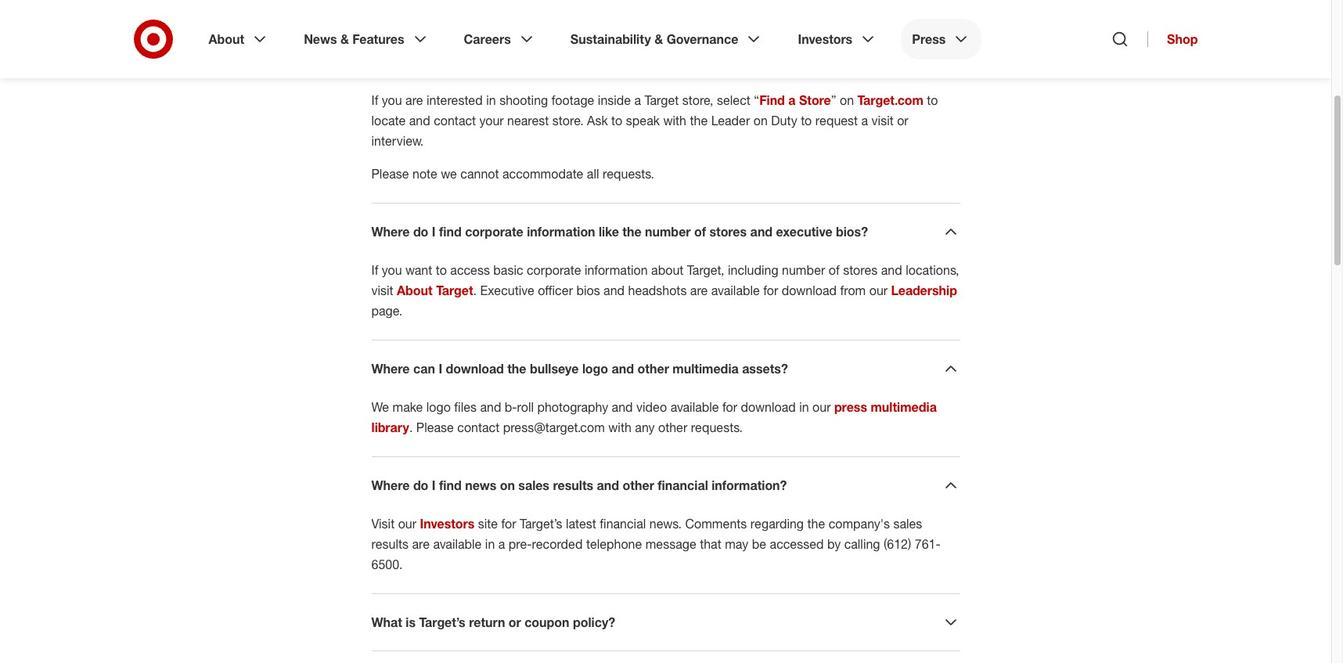 Task type: locate. For each thing, give the bounding box(es) containing it.
a left pre- at left bottom
[[499, 536, 505, 552]]

1 vertical spatial about
[[397, 283, 433, 298]]

2 horizontal spatial for
[[764, 283, 779, 298]]

and up leadership link
[[881, 262, 903, 278]]

a right request
[[862, 113, 868, 128]]

1 vertical spatial logo
[[427, 399, 451, 415]]

& for sustainability
[[655, 31, 663, 47]]

2 where from the top
[[372, 361, 410, 377]]

available right video
[[671, 399, 719, 415]]

do
[[413, 224, 429, 240], [413, 478, 429, 493]]

1 vertical spatial on
[[754, 113, 768, 128]]

1 where from the top
[[372, 224, 410, 240]]

0 vertical spatial in
[[486, 92, 496, 108]]

in left press
[[800, 399, 809, 415]]

on right the news
[[500, 478, 515, 493]]

please down make
[[416, 420, 454, 435]]

1 vertical spatial for
[[723, 399, 738, 415]]

sales
[[519, 478, 550, 493], [894, 516, 923, 532]]

1 horizontal spatial .
[[473, 283, 477, 298]]

where up want
[[372, 224, 410, 240]]

0 vertical spatial financial
[[658, 478, 708, 493]]

executive
[[480, 283, 535, 298]]

a
[[635, 92, 641, 108], [789, 92, 796, 108], [862, 113, 868, 128], [499, 536, 505, 552]]

about for about
[[209, 31, 244, 47]]

1 do from the top
[[413, 224, 429, 240]]

basic
[[494, 262, 524, 278]]

video
[[637, 399, 667, 415]]

news
[[465, 478, 497, 493]]

0 horizontal spatial results
[[372, 536, 409, 552]]

for inside the about target . executive officer bios and headshots are available for download from our leadership page.
[[764, 283, 779, 298]]

1 vertical spatial are
[[690, 283, 708, 298]]

recorded
[[532, 536, 583, 552]]

accessed
[[770, 536, 824, 552]]

a inside 'site for target's latest financial news. comments regarding the company's sales results are available in a pre-recorded telephone message that may be accessed by calling (612) 761- 6500.'
[[499, 536, 505, 552]]

1 horizontal spatial please
[[416, 420, 454, 435]]

if up page.
[[372, 262, 379, 278]]

our right the "from" on the right top
[[870, 283, 888, 298]]

0 horizontal spatial sales
[[519, 478, 550, 493]]

1 horizontal spatial logo
[[582, 361, 608, 377]]

multimedia inside 'press multimedia library'
[[871, 399, 937, 415]]

i up visit our investors
[[432, 478, 436, 493]]

if inside if you want to access basic corporate information about target, including number of stores and locations, visit
[[372, 262, 379, 278]]

0 vertical spatial our
[[870, 283, 888, 298]]

1 vertical spatial target's
[[419, 615, 466, 630]]

bullseye
[[530, 361, 579, 377]]

2 horizontal spatial on
[[840, 92, 854, 108]]

news.
[[650, 516, 682, 532]]

sales inside 'site for target's latest financial news. comments regarding the company's sales results are available in a pre-recorded telephone message that may be accessed by calling (612) 761- 6500.'
[[894, 516, 923, 532]]

for
[[764, 283, 779, 298], [723, 399, 738, 415], [502, 516, 516, 532]]

1 horizontal spatial target
[[645, 92, 679, 108]]

multimedia left assets?
[[673, 361, 739, 377]]

1 vertical spatial number
[[782, 262, 826, 278]]

1 horizontal spatial for
[[723, 399, 738, 415]]

target's inside 'site for target's latest financial news. comments regarding the company's sales results are available in a pre-recorded telephone message that may be accessed by calling (612) 761- 6500.'
[[520, 516, 563, 532]]

0 horizontal spatial requests.
[[603, 166, 655, 182]]

download inside dropdown button
[[446, 361, 504, 377]]

0 vertical spatial multimedia
[[673, 361, 739, 377]]

visit
[[872, 113, 894, 128], [372, 283, 394, 298]]

0 vertical spatial for
[[764, 283, 779, 298]]

0 vertical spatial are
[[406, 92, 423, 108]]

or down target.com "link"
[[897, 113, 909, 128]]

number
[[645, 224, 691, 240], [782, 262, 826, 278]]

results inside dropdown button
[[553, 478, 594, 493]]

available inside 'site for target's latest financial news. comments regarding the company's sales results are available in a pre-recorded telephone message that may be accessed by calling (612) 761- 6500.'
[[433, 536, 482, 552]]

1 vertical spatial contact
[[458, 420, 500, 435]]

1 vertical spatial i
[[439, 361, 443, 377]]

on down the '"'
[[754, 113, 768, 128]]

for for are
[[764, 283, 779, 298]]

locate
[[372, 113, 406, 128]]

investors up " in the top right of the page
[[798, 31, 853, 47]]

1 vertical spatial please
[[416, 420, 454, 435]]

executive
[[776, 224, 833, 240]]

bios?
[[836, 224, 868, 240]]

with down store,
[[664, 113, 687, 128]]

investors link up " in the top right of the page
[[787, 19, 889, 60]]

number up the about
[[645, 224, 691, 240]]

financial inside 'site for target's latest financial news. comments regarding the company's sales results are available in a pre-recorded telephone message that may be accessed by calling (612) 761- 6500.'
[[600, 516, 646, 532]]

1 vertical spatial available
[[671, 399, 719, 415]]

1 vertical spatial visit
[[372, 283, 394, 298]]

0 horizontal spatial or
[[509, 615, 521, 630]]

0 vertical spatial download
[[782, 283, 837, 298]]

about inside the about target . executive officer bios and headshots are available for download from our leadership page.
[[397, 283, 433, 298]]

about
[[209, 31, 244, 47], [397, 283, 433, 298]]

0 horizontal spatial number
[[645, 224, 691, 240]]

1 vertical spatial information
[[585, 262, 648, 278]]

1 horizontal spatial investors
[[798, 31, 853, 47]]

1 horizontal spatial &
[[655, 31, 663, 47]]

0 vertical spatial results
[[553, 478, 594, 493]]

or inside dropdown button
[[509, 615, 521, 630]]

2 vertical spatial for
[[502, 516, 516, 532]]

1 horizontal spatial of
[[829, 262, 840, 278]]

with left any
[[609, 420, 632, 435]]

what is target's return or coupon policy?
[[372, 615, 616, 630]]

1 vertical spatial our
[[813, 399, 831, 415]]

you left want
[[382, 262, 402, 278]]

0 vertical spatial investors link
[[787, 19, 889, 60]]

contact inside to locate and contact your nearest store. ask to speak with the leader on duty to request a visit or interview.
[[434, 113, 476, 128]]

find for corporate
[[439, 224, 462, 240]]

our
[[870, 283, 888, 298], [813, 399, 831, 415], [398, 516, 417, 532]]

0 vertical spatial with
[[664, 113, 687, 128]]

visit down target.com "link"
[[872, 113, 894, 128]]

are
[[406, 92, 423, 108], [690, 283, 708, 298], [412, 536, 430, 552]]

results up 6500.
[[372, 536, 409, 552]]

download up files
[[446, 361, 504, 377]]

1 vertical spatial target
[[436, 283, 473, 298]]

0 horizontal spatial with
[[609, 420, 632, 435]]

requests.
[[603, 166, 655, 182], [691, 420, 743, 435]]

sales up (612)
[[894, 516, 923, 532]]

2 vertical spatial available
[[433, 536, 482, 552]]

please inside how do i secure an interview or shoot footage at my local target store? region
[[372, 166, 409, 182]]

sustainability
[[571, 31, 651, 47]]

& left the governance
[[655, 31, 663, 47]]

2 if from the top
[[372, 262, 379, 278]]

where for where do i find news on sales results and other financial information?
[[372, 478, 410, 493]]

0 horizontal spatial of
[[695, 224, 706, 240]]

available
[[712, 283, 760, 298], [671, 399, 719, 415], [433, 536, 482, 552]]

0 vertical spatial if
[[372, 92, 379, 108]]

to
[[927, 92, 938, 108], [612, 113, 623, 128], [801, 113, 812, 128], [436, 262, 447, 278]]

in inside 'site for target's latest financial news. comments regarding the company's sales results are available in a pre-recorded telephone message that may be accessed by calling (612) 761- 6500.'
[[485, 536, 495, 552]]

0 vertical spatial logo
[[582, 361, 608, 377]]

target up speak
[[645, 92, 679, 108]]

target's right is
[[419, 615, 466, 630]]

you
[[382, 92, 402, 108], [382, 262, 402, 278]]

our left press
[[813, 399, 831, 415]]

1 vertical spatial or
[[509, 615, 521, 630]]

if inside how do i secure an interview or shoot footage at my local target store? region
[[372, 92, 379, 108]]

corporate up basic
[[465, 224, 524, 240]]

files
[[454, 399, 477, 415]]

to up about target link
[[436, 262, 447, 278]]

a inside to locate and contact your nearest store. ask to speak with the leader on duty to request a visit or interview.
[[862, 113, 868, 128]]

stores inside dropdown button
[[710, 224, 747, 240]]

financial up telephone
[[600, 516, 646, 532]]

the up accessed
[[808, 516, 825, 532]]

do for news
[[413, 478, 429, 493]]

0 vertical spatial contact
[[434, 113, 476, 128]]

1 horizontal spatial sales
[[894, 516, 923, 532]]

where
[[372, 224, 410, 240], [372, 361, 410, 377], [372, 478, 410, 493]]

0 horizontal spatial stores
[[710, 224, 747, 240]]

other up video
[[638, 361, 669, 377]]

2 horizontal spatial our
[[870, 283, 888, 298]]

0 vertical spatial find
[[439, 224, 462, 240]]

requests. right all at top left
[[603, 166, 655, 182]]

1 horizontal spatial investors link
[[787, 19, 889, 60]]

for down including
[[764, 283, 779, 298]]

. inside the about target . executive officer bios and headshots are available for download from our leadership page.
[[473, 283, 477, 298]]

1 vertical spatial if
[[372, 262, 379, 278]]

2 & from the left
[[655, 31, 663, 47]]

number down executive
[[782, 262, 826, 278]]

of up target,
[[695, 224, 706, 240]]

the inside 'site for target's latest financial news. comments regarding the company's sales results are available in a pre-recorded telephone message that may be accessed by calling (612) 761- 6500.'
[[808, 516, 825, 532]]

(612)
[[884, 536, 912, 552]]

stores up the "from" on the right top
[[843, 262, 878, 278]]

in down site
[[485, 536, 495, 552]]

information left like
[[527, 224, 596, 240]]

download for headshots
[[782, 283, 837, 298]]

1 horizontal spatial on
[[754, 113, 768, 128]]

you inside how do i secure an interview or shoot footage at my local target store? region
[[382, 92, 402, 108]]

pre-
[[509, 536, 532, 552]]

target
[[645, 92, 679, 108], [436, 283, 473, 298]]

do up visit our investors
[[413, 478, 429, 493]]

0 vertical spatial where
[[372, 224, 410, 240]]

1 vertical spatial investors link
[[420, 516, 475, 532]]

2 vertical spatial download
[[741, 399, 796, 415]]

0 vertical spatial target's
[[520, 516, 563, 532]]

corporate inside if you want to access basic corporate information about target, including number of stores and locations, visit
[[527, 262, 581, 278]]

0 horizontal spatial corporate
[[465, 224, 524, 240]]

0 vertical spatial corporate
[[465, 224, 524, 240]]

on inside to locate and contact your nearest store. ask to speak with the leader on duty to request a visit or interview.
[[754, 113, 768, 128]]

and inside the about target . executive officer bios and headshots are available for download from our leadership page.
[[604, 283, 625, 298]]

multimedia
[[673, 361, 739, 377], [871, 399, 937, 415]]

in inside region
[[486, 92, 496, 108]]

available down site
[[433, 536, 482, 552]]

investors link left site
[[420, 516, 475, 532]]

0 vertical spatial visit
[[872, 113, 894, 128]]

contact
[[434, 113, 476, 128], [458, 420, 500, 435]]

find up access
[[439, 224, 462, 240]]

1 horizontal spatial target's
[[520, 516, 563, 532]]

results
[[553, 478, 594, 493], [372, 536, 409, 552]]

you for are
[[382, 92, 402, 108]]

download inside the about target . executive officer bios and headshots are available for download from our leadership page.
[[782, 283, 837, 298]]

for right site
[[502, 516, 516, 532]]

3 where from the top
[[372, 478, 410, 493]]

.
[[473, 283, 477, 298], [409, 420, 413, 435]]

1 & from the left
[[341, 31, 349, 47]]

1 vertical spatial financial
[[600, 516, 646, 532]]

2 vertical spatial other
[[623, 478, 655, 493]]

2 find from the top
[[439, 478, 462, 493]]

find left the news
[[439, 478, 462, 493]]

our for from
[[870, 283, 888, 298]]

download left the "from" on the right top
[[782, 283, 837, 298]]

& right news
[[341, 31, 349, 47]]

1 vertical spatial download
[[446, 361, 504, 377]]

the left bullseye
[[508, 361, 527, 377]]

0 vertical spatial or
[[897, 113, 909, 128]]

our right visit
[[398, 516, 417, 532]]

to right the ask
[[612, 113, 623, 128]]

0 vertical spatial you
[[382, 92, 402, 108]]

financial up "news."
[[658, 478, 708, 493]]

1 vertical spatial of
[[829, 262, 840, 278]]

and up telephone
[[597, 478, 619, 493]]

available for video
[[671, 399, 719, 415]]

available inside the about target . executive officer bios and headshots are available for download from our leadership page.
[[712, 283, 760, 298]]

target's for latest
[[520, 516, 563, 532]]

note
[[413, 166, 438, 182]]

for inside 'site for target's latest financial news. comments regarding the company's sales results are available in a pre-recorded telephone message that may be accessed by calling (612) 761- 6500.'
[[502, 516, 516, 532]]

where up visit
[[372, 478, 410, 493]]

if for if you are interested in shooting footage inside a target store, select " find a store " on target.com
[[372, 92, 379, 108]]

. down make
[[409, 420, 413, 435]]

are inside 'site for target's latest financial news. comments regarding the company's sales results are available in a pre-recorded telephone message that may be accessed by calling (612) 761- 6500.'
[[412, 536, 430, 552]]

1 you from the top
[[382, 92, 402, 108]]

if up the locate
[[372, 92, 379, 108]]

our inside the about target . executive officer bios and headshots are available for download from our leadership page.
[[870, 283, 888, 298]]

information up bios on the left top
[[585, 262, 648, 278]]

0 horizontal spatial multimedia
[[673, 361, 739, 377]]

2 vertical spatial are
[[412, 536, 430, 552]]

the
[[690, 113, 708, 128], [623, 224, 642, 240], [508, 361, 527, 377], [808, 516, 825, 532]]

are down visit our investors
[[412, 536, 430, 552]]

i for want
[[432, 224, 436, 240]]

and
[[409, 113, 430, 128], [751, 224, 773, 240], [881, 262, 903, 278], [604, 283, 625, 298], [612, 361, 634, 377], [480, 399, 501, 415], [597, 478, 619, 493]]

information?
[[712, 478, 787, 493]]

speak
[[626, 113, 660, 128]]

0 horizontal spatial .
[[409, 420, 413, 435]]

about link
[[198, 19, 280, 60]]

you up the locate
[[382, 92, 402, 108]]

do for corporate
[[413, 224, 429, 240]]

sustainability & governance
[[571, 31, 739, 47]]

1 horizontal spatial visit
[[872, 113, 894, 128]]

0 vertical spatial number
[[645, 224, 691, 240]]

or
[[897, 113, 909, 128], [509, 615, 521, 630]]

0 vertical spatial please
[[372, 166, 409, 182]]

of down bios?
[[829, 262, 840, 278]]

a right find
[[789, 92, 796, 108]]

you inside if you want to access basic corporate information about target, including number of stores and locations, visit
[[382, 262, 402, 278]]

1 find from the top
[[439, 224, 462, 240]]

requests. up information?
[[691, 420, 743, 435]]

may
[[725, 536, 749, 552]]

0 horizontal spatial for
[[502, 516, 516, 532]]

are down target,
[[690, 283, 708, 298]]

on right " in the top right of the page
[[840, 92, 854, 108]]

0 vertical spatial stores
[[710, 224, 747, 240]]

and up interview.
[[409, 113, 430, 128]]

corporate up officer
[[527, 262, 581, 278]]

other right any
[[659, 420, 688, 435]]

where left can at the left of the page
[[372, 361, 410, 377]]

contact down interested
[[434, 113, 476, 128]]

2 vertical spatial our
[[398, 516, 417, 532]]

the down store,
[[690, 113, 708, 128]]

are inside the about target . executive officer bios and headshots are available for download from our leadership page.
[[690, 283, 708, 298]]

contact down files
[[458, 420, 500, 435]]

what is target's return or coupon policy? button
[[372, 613, 960, 632]]

for down where can i download the bullseye logo and other multimedia assets? dropdown button
[[723, 399, 738, 415]]

store
[[799, 92, 831, 108]]

1 vertical spatial corporate
[[527, 262, 581, 278]]

with
[[664, 113, 687, 128], [609, 420, 632, 435]]

target's up recorded
[[520, 516, 563, 532]]

. down access
[[473, 283, 477, 298]]

target inside the about target . executive officer bios and headshots are available for download from our leadership page.
[[436, 283, 473, 298]]

press multimedia library
[[372, 399, 937, 435]]

we make logo files and b-roll photography and video available for download in our
[[372, 399, 835, 415]]

0 horizontal spatial financial
[[600, 516, 646, 532]]

on
[[840, 92, 854, 108], [754, 113, 768, 128], [500, 478, 515, 493]]

other up "news."
[[623, 478, 655, 493]]

results up latest
[[553, 478, 594, 493]]

target down access
[[436, 283, 473, 298]]

0 vertical spatial target
[[645, 92, 679, 108]]

company's
[[829, 516, 890, 532]]

0 vertical spatial i
[[432, 224, 436, 240]]

are up the locate
[[406, 92, 423, 108]]

download down assets?
[[741, 399, 796, 415]]

target's inside dropdown button
[[419, 615, 466, 630]]

logo up we make logo files and b-roll photography and video available for download in our
[[582, 361, 608, 377]]

0 horizontal spatial investors
[[420, 516, 475, 532]]

1 vertical spatial do
[[413, 478, 429, 493]]

i right can at the left of the page
[[439, 361, 443, 377]]

news & features
[[304, 31, 404, 47]]

site
[[478, 516, 498, 532]]

2 do from the top
[[413, 478, 429, 493]]

logo
[[582, 361, 608, 377], [427, 399, 451, 415]]

how do i secure an interview or shoot footage at my local target store? region
[[372, 71, 960, 184]]

0 horizontal spatial target's
[[419, 615, 466, 630]]

where can i download the bullseye logo and other multimedia assets? button
[[372, 359, 960, 378]]

2 vertical spatial where
[[372, 478, 410, 493]]

1 vertical spatial with
[[609, 420, 632, 435]]

the inside to locate and contact your nearest store. ask to speak with the leader on duty to request a visit or interview.
[[690, 113, 708, 128]]

and right bios on the left top
[[604, 283, 625, 298]]

0 vertical spatial on
[[840, 92, 854, 108]]

i
[[432, 224, 436, 240], [439, 361, 443, 377], [432, 478, 436, 493]]

in up the 'your'
[[486, 92, 496, 108]]

corporate
[[465, 224, 524, 240], [527, 262, 581, 278]]

to inside if you want to access basic corporate information about target, including number of stores and locations, visit
[[436, 262, 447, 278]]

visit up page.
[[372, 283, 394, 298]]

1 horizontal spatial about
[[397, 283, 433, 298]]

please down interview.
[[372, 166, 409, 182]]

0 vertical spatial sales
[[519, 478, 550, 493]]

multimedia right press
[[871, 399, 937, 415]]

stores up target,
[[710, 224, 747, 240]]

1 vertical spatial you
[[382, 262, 402, 278]]

sales right the news
[[519, 478, 550, 493]]

1 horizontal spatial requests.
[[691, 420, 743, 435]]

&
[[341, 31, 349, 47], [655, 31, 663, 47]]

do up want
[[413, 224, 429, 240]]

requests. inside how do i secure an interview or shoot footage at my local target store? region
[[603, 166, 655, 182]]

you for want
[[382, 262, 402, 278]]

1 vertical spatial .
[[409, 420, 413, 435]]

1 horizontal spatial stores
[[843, 262, 878, 278]]

financial
[[658, 478, 708, 493], [600, 516, 646, 532]]

access
[[450, 262, 490, 278]]

2 you from the top
[[382, 262, 402, 278]]

& inside 'link'
[[655, 31, 663, 47]]

1 if from the top
[[372, 92, 379, 108]]

1 horizontal spatial number
[[782, 262, 826, 278]]

investors left site
[[420, 516, 475, 532]]

available down including
[[712, 283, 760, 298]]

other
[[638, 361, 669, 377], [659, 420, 688, 435], [623, 478, 655, 493]]

cannot
[[461, 166, 499, 182]]

photography and
[[537, 399, 633, 415]]

logo left files
[[427, 399, 451, 415]]

b-
[[505, 399, 517, 415]]

or right return
[[509, 615, 521, 630]]

1 horizontal spatial results
[[553, 478, 594, 493]]



Task type: vqa. For each thing, say whether or not it's contained in the screenshot.
News &
yes



Task type: describe. For each thing, give the bounding box(es) containing it.
logo inside dropdown button
[[582, 361, 608, 377]]

for for video
[[723, 399, 738, 415]]

nearest
[[507, 113, 549, 128]]

if you are interested in shooting footage inside a target store, select " find a store " on target.com
[[372, 92, 924, 108]]

shop
[[1168, 31, 1198, 47]]

what
[[372, 615, 402, 630]]

coupon
[[525, 615, 570, 630]]

where can i download the bullseye logo and other multimedia assets?
[[372, 361, 788, 377]]

page.
[[372, 303, 403, 319]]

financial inside dropdown button
[[658, 478, 708, 493]]

interview.
[[372, 133, 424, 149]]

select
[[717, 92, 751, 108]]

store.
[[553, 113, 584, 128]]

to right target.com "link"
[[927, 92, 938, 108]]

visit our investors
[[372, 516, 475, 532]]

site for target's latest financial news. comments regarding the company's sales results are available in a pre-recorded telephone message that may be accessed by calling (612) 761- 6500.
[[372, 516, 941, 572]]

careers link
[[453, 19, 547, 60]]

like
[[599, 224, 619, 240]]

multimedia inside dropdown button
[[673, 361, 739, 377]]

want
[[406, 262, 432, 278]]

ask
[[587, 113, 608, 128]]

and inside to locate and contact your nearest store. ask to speak with the leader on duty to request a visit or interview.
[[409, 113, 430, 128]]

i for logo
[[439, 361, 443, 377]]

on inside dropdown button
[[500, 478, 515, 493]]

with inside to locate and contact your nearest store. ask to speak with the leader on duty to request a visit or interview.
[[664, 113, 687, 128]]

press multimedia library link
[[372, 399, 937, 435]]

visit inside to locate and contact your nearest store. ask to speak with the leader on duty to request a visit or interview.
[[872, 113, 894, 128]]

and left b-
[[480, 399, 501, 415]]

visit
[[372, 516, 395, 532]]

find
[[760, 92, 785, 108]]

your
[[480, 113, 504, 128]]

locations,
[[906, 262, 960, 278]]

officer
[[538, 283, 573, 298]]

about for about target . executive officer bios and headshots are available for download from our leadership page.
[[397, 283, 433, 298]]

be
[[752, 536, 767, 552]]

and inside if you want to access basic corporate information about target, including number of stores and locations, visit
[[881, 262, 903, 278]]

target.com
[[858, 92, 924, 108]]

target.com link
[[858, 92, 924, 108]]

governance
[[667, 31, 739, 47]]

press@target.com
[[503, 420, 605, 435]]

information inside where do i find corporate information like the number of stores and executive bios? dropdown button
[[527, 224, 596, 240]]

is
[[406, 615, 416, 630]]

761-
[[915, 536, 941, 552]]

1 vertical spatial investors
[[420, 516, 475, 532]]

& for news
[[341, 31, 349, 47]]

shooting
[[500, 92, 548, 108]]

store,
[[683, 92, 714, 108]]

where do i find news on sales results and other financial information?
[[372, 478, 787, 493]]

message
[[646, 536, 697, 552]]

from
[[841, 283, 866, 298]]

corporate inside dropdown button
[[465, 224, 524, 240]]

"
[[754, 92, 760, 108]]

leadership link
[[892, 283, 958, 298]]

request
[[816, 113, 858, 128]]

about target link
[[397, 283, 473, 298]]

including
[[728, 262, 779, 278]]

news & features link
[[293, 19, 441, 60]]

. please contact press@target.com with any other requests.
[[409, 420, 743, 435]]

latest
[[566, 516, 597, 532]]

target,
[[687, 262, 725, 278]]

where for where do i find corporate information like the number of stores and executive bios?
[[372, 224, 410, 240]]

number inside if you want to access basic corporate information about target, including number of stores and locations, visit
[[782, 262, 826, 278]]

0 horizontal spatial logo
[[427, 399, 451, 415]]

all
[[587, 166, 599, 182]]

that
[[700, 536, 722, 552]]

return
[[469, 615, 505, 630]]

press link
[[901, 19, 982, 60]]

stores inside if you want to access basic corporate information about target, including number of stores and locations, visit
[[843, 262, 878, 278]]

0 vertical spatial investors
[[798, 31, 853, 47]]

policy?
[[573, 615, 616, 630]]

or inside to locate and contact your nearest store. ask to speak with the leader on duty to request a visit or interview.
[[897, 113, 909, 128]]

please note we cannot accommodate all requests.
[[372, 166, 655, 182]]

leadership
[[892, 283, 958, 298]]

press
[[912, 31, 946, 47]]

telephone
[[586, 536, 642, 552]]

target inside how do i secure an interview or shoot footage at my local target store? region
[[645, 92, 679, 108]]

and up we make logo files and b-roll photography and video available for download in our
[[612, 361, 634, 377]]

1 vertical spatial in
[[800, 399, 809, 415]]

press
[[835, 399, 868, 415]]

comments
[[685, 516, 747, 532]]

are inside how do i secure an interview or shoot footage at my local target store? region
[[406, 92, 423, 108]]

2 vertical spatial i
[[432, 478, 436, 493]]

calling
[[845, 536, 881, 552]]

available for are
[[712, 283, 760, 298]]

to locate and contact your nearest store. ask to speak with the leader on duty to request a visit or interview.
[[372, 92, 938, 149]]

if for if you want to access basic corporate information about target, including number of stores and locations, visit
[[372, 262, 379, 278]]

footage
[[552, 92, 595, 108]]

where for where can i download the bullseye logo and other multimedia assets?
[[372, 361, 410, 377]]

find for news
[[439, 478, 462, 493]]

where do i find news on sales results and other financial information? button
[[372, 476, 960, 495]]

accommodate
[[503, 166, 584, 182]]

if you want to access basic corporate information about target, including number of stores and locations, visit
[[372, 262, 960, 298]]

our for in
[[813, 399, 831, 415]]

bios
[[577, 283, 600, 298]]

leader
[[711, 113, 750, 128]]

headshots
[[628, 283, 687, 298]]

careers
[[464, 31, 511, 47]]

and up including
[[751, 224, 773, 240]]

visit inside if you want to access basic corporate information about target, including number of stores and locations, visit
[[372, 283, 394, 298]]

information inside if you want to access basic corporate information about target, including number of stores and locations, visit
[[585, 262, 648, 278]]

we
[[441, 166, 457, 182]]

of inside if you want to access basic corporate information about target, including number of stores and locations, visit
[[829, 262, 840, 278]]

features
[[353, 31, 404, 47]]

0 vertical spatial other
[[638, 361, 669, 377]]

download for photography and
[[741, 399, 796, 415]]

a up speak
[[635, 92, 641, 108]]

the right like
[[623, 224, 642, 240]]

results inside 'site for target's latest financial news. comments regarding the company's sales results are available in a pre-recorded telephone message that may be accessed by calling (612) 761- 6500.'
[[372, 536, 409, 552]]

assets?
[[742, 361, 788, 377]]

6500.
[[372, 557, 403, 572]]

news
[[304, 31, 337, 47]]

of inside dropdown button
[[695, 224, 706, 240]]

duty
[[772, 113, 798, 128]]

"
[[831, 92, 837, 108]]

number inside dropdown button
[[645, 224, 691, 240]]

target's for return
[[419, 615, 466, 630]]

sales inside dropdown button
[[519, 478, 550, 493]]

regarding
[[751, 516, 804, 532]]

we
[[372, 399, 389, 415]]

1 vertical spatial other
[[659, 420, 688, 435]]

library
[[372, 420, 409, 435]]

where do i find corporate information like the number of stores and executive bios? button
[[372, 222, 960, 241]]

where do i find corporate information like the number of stores and executive bios?
[[372, 224, 868, 240]]

to right duty
[[801, 113, 812, 128]]

0 horizontal spatial investors link
[[420, 516, 475, 532]]

make
[[393, 399, 423, 415]]



